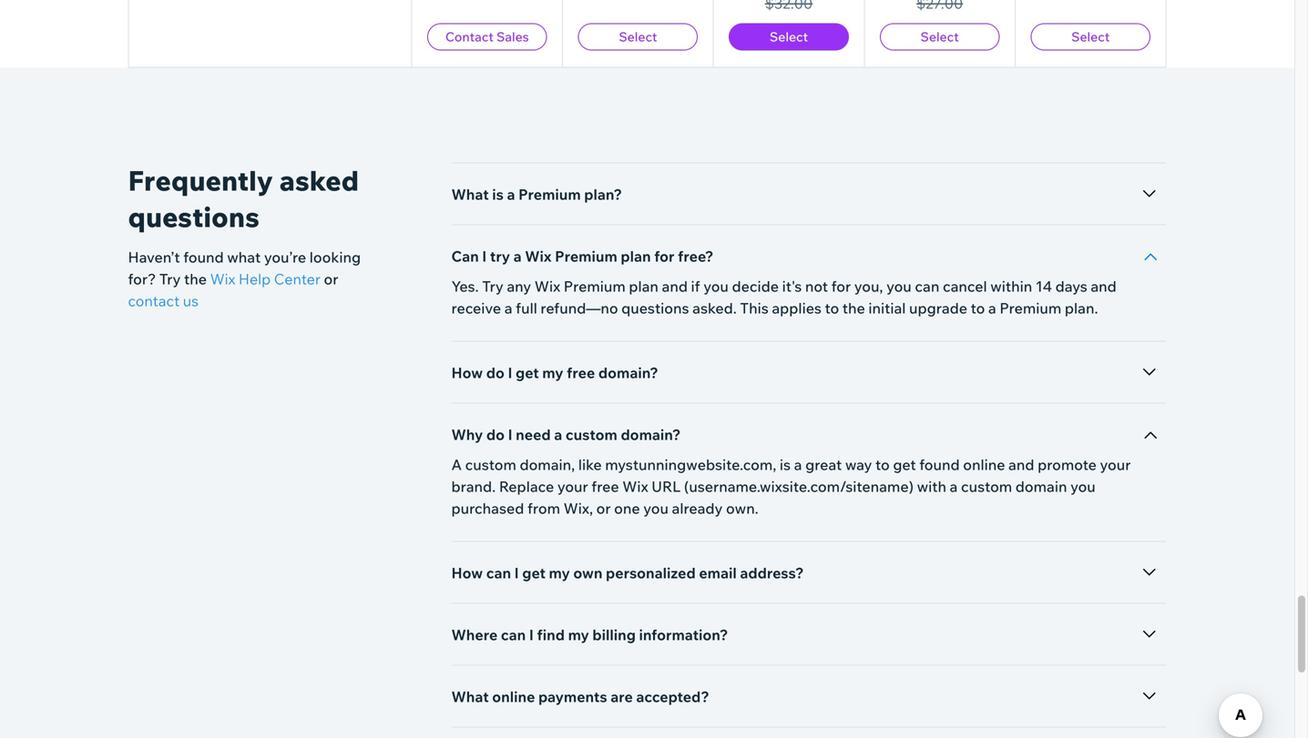 Task type: describe. For each thing, give the bounding box(es) containing it.
2 horizontal spatial to
[[971, 299, 985, 317]]

i for why do i need a custom domain?
[[508, 426, 512, 444]]

contact
[[445, 29, 494, 45]]

get inside a custom domain, like mystunningwebsite.com, is a great way to get found online and promote your brand. replace your free wix url (username.wixsite.com/sitename) with a custom domain you purchased from wix, or one you already own.
[[893, 456, 916, 474]]

cancel
[[943, 277, 987, 296]]

you down promote
[[1070, 478, 1096, 496]]

where can i find my billing information?
[[451, 626, 728, 644]]

i for how do i get my free domain?
[[508, 364, 512, 382]]

and inside a custom domain, like mystunningwebsite.com, is a great way to get found online and promote your brand. replace your free wix url (username.wixsite.com/sitename) with a custom domain you purchased from wix, or one you already own.
[[1008, 456, 1034, 474]]

how for how do i get my free domain?
[[451, 364, 483, 382]]

how for how can i get my own personalized email address?
[[451, 564, 483, 583]]

what is a premium plan?
[[451, 185, 622, 204]]

if
[[691, 277, 700, 296]]

0 vertical spatial custom
[[566, 426, 617, 444]]

show less features
[[571, 7, 707, 25]]

replace
[[499, 478, 554, 496]]

i for where can i find my billing information?
[[529, 626, 534, 644]]

not
[[805, 277, 828, 296]]

initial
[[868, 299, 906, 317]]

how can i get my own personalized email address?
[[451, 564, 804, 583]]

looking
[[310, 248, 361, 266]]

do for why
[[486, 426, 505, 444]]

you're
[[264, 248, 306, 266]]

why
[[451, 426, 483, 444]]

2 vertical spatial custom
[[961, 478, 1012, 496]]

2 select button from the left
[[729, 23, 849, 51]]

try inside yes. try any wix premium plan and if you decide it's not for you, you can cancel within 14 days and receive a full refund—no questions asked. this applies to the initial upgrade to a premium plan.
[[482, 277, 503, 296]]

free inside a custom domain, like mystunningwebsite.com, is a great way to get found online and promote your brand. replace your free wix url (username.wixsite.com/sitename) with a custom domain you purchased from wix, or one you already own.
[[591, 478, 619, 496]]

you,
[[854, 277, 883, 296]]

to inside a custom domain, like mystunningwebsite.com, is a great way to get found online and promote your brand. replace your free wix url (username.wixsite.com/sitename) with a custom domain you purchased from wix, or one you already own.
[[875, 456, 890, 474]]

this
[[740, 299, 769, 317]]

plan?
[[584, 185, 622, 204]]

yes.
[[451, 277, 479, 296]]

free?
[[678, 247, 714, 266]]

or inside a custom domain, like mystunningwebsite.com, is a great way to get found online and promote your brand. replace your free wix url (username.wixsite.com/sitename) with a custom domain you purchased from wix, or one you already own.
[[596, 500, 611, 518]]

a
[[451, 456, 462, 474]]

frequently
[[128, 164, 273, 198]]

questions inside yes. try any wix premium plan and if you decide it's not for you, you can cancel within 14 days and receive a full refund—no questions asked. this applies to the initial upgrade to a premium plan.
[[621, 299, 689, 317]]

a right try
[[513, 247, 522, 266]]

0 horizontal spatial online
[[492, 688, 535, 706]]

try inside try the wix help center or contact us
[[159, 270, 181, 288]]

can i try a wix premium plan for free?
[[451, 247, 714, 266]]

a right need
[[554, 426, 562, 444]]

can for where can i find my billing information?
[[501, 626, 526, 644]]

like
[[578, 456, 602, 474]]

is inside a custom domain, like mystunningwebsite.com, is a great way to get found online and promote your brand. replace your free wix url (username.wixsite.com/sitename) with a custom domain you purchased from wix, or one you already own.
[[780, 456, 791, 474]]

found inside a custom domain, like mystunningwebsite.com, is a great way to get found online and promote your brand. replace your free wix url (username.wixsite.com/sitename) with a custom domain you purchased from wix, or one you already own.
[[919, 456, 960, 474]]

found inside "haven't found what you're looking for?"
[[183, 248, 224, 266]]

email
[[699, 564, 737, 583]]

already
[[672, 500, 723, 518]]

what
[[227, 248, 261, 266]]

14
[[1036, 277, 1052, 296]]

upgrade
[[909, 299, 967, 317]]

where
[[451, 626, 498, 644]]

wix help center link
[[210, 268, 321, 290]]

can for how can i get my own personalized email address?
[[486, 564, 511, 583]]

yes. try any wix premium plan and if you decide it's not for you, you can cancel within 14 days and receive a full refund—no questions asked. this applies to the initial upgrade to a premium plan.
[[451, 277, 1117, 317]]

wix inside try the wix help center or contact us
[[210, 270, 235, 288]]

personalized
[[606, 564, 696, 583]]

do for how
[[486, 364, 505, 382]]

for inside yes. try any wix premium plan and if you decide it's not for you, you can cancel within 14 days and receive a full refund—no questions asked. this applies to the initial upgrade to a premium plan.
[[831, 277, 851, 296]]

a left full
[[504, 299, 512, 317]]

can
[[451, 247, 479, 266]]

0 horizontal spatial to
[[825, 299, 839, 317]]

mystunningwebsite.com,
[[605, 456, 776, 474]]

center
[[274, 270, 321, 288]]

frequently asked questions
[[128, 164, 359, 234]]

0 vertical spatial for
[[654, 247, 675, 266]]

receive
[[451, 299, 501, 317]]

purchased
[[451, 500, 524, 518]]

how do i get my free domain?
[[451, 364, 658, 382]]

wix up any
[[525, 247, 552, 266]]

promote
[[1038, 456, 1097, 474]]

asked
[[279, 164, 359, 198]]

from
[[527, 500, 560, 518]]

online inside a custom domain, like mystunningwebsite.com, is a great way to get found online and promote your brand. replace your free wix url (username.wixsite.com/sitename) with a custom domain you purchased from wix, or one you already own.
[[963, 456, 1005, 474]]

my for free
[[542, 364, 563, 382]]

sales
[[496, 29, 529, 45]]

us
[[183, 292, 199, 310]]

less
[[613, 7, 644, 25]]

own.
[[726, 500, 759, 518]]

select for 2nd select button
[[770, 29, 808, 45]]

select for fourth select button from right
[[619, 29, 657, 45]]

a up try
[[507, 185, 515, 204]]

wix inside a custom domain, like mystunningwebsite.com, is a great way to get found online and promote your brand. replace your free wix url (username.wixsite.com/sitename) with a custom domain you purchased from wix, or one you already own.
[[622, 478, 648, 496]]

0 vertical spatial your
[[1100, 456, 1131, 474]]

any
[[507, 277, 531, 296]]

show less features button
[[549, 0, 745, 32]]

a right with
[[950, 478, 958, 496]]

contact
[[128, 292, 180, 310]]

what for what online payments are accepted?
[[451, 688, 489, 706]]

full
[[516, 299, 537, 317]]

you right if
[[703, 277, 729, 296]]

need
[[516, 426, 551, 444]]

features
[[647, 7, 707, 25]]

it's
[[782, 277, 802, 296]]

one
[[614, 500, 640, 518]]



Task type: vqa. For each thing, say whether or not it's contained in the screenshot.
bottom Smartarget
no



Task type: locate. For each thing, give the bounding box(es) containing it.
help
[[239, 270, 271, 288]]

2 vertical spatial get
[[522, 564, 546, 583]]

my for billing
[[568, 626, 589, 644]]

1 vertical spatial your
[[557, 478, 588, 496]]

online left payments
[[492, 688, 535, 706]]

1 horizontal spatial try
[[482, 277, 503, 296]]

2 how from the top
[[451, 564, 483, 583]]

what up can
[[451, 185, 489, 204]]

1 vertical spatial domain?
[[621, 426, 681, 444]]

2 horizontal spatial and
[[1091, 277, 1117, 296]]

the up us
[[184, 270, 207, 288]]

1 vertical spatial free
[[591, 478, 619, 496]]

found up with
[[919, 456, 960, 474]]

4 select from the left
[[1071, 29, 1110, 45]]

0 horizontal spatial custom
[[465, 456, 516, 474]]

0 vertical spatial free
[[567, 364, 595, 382]]

payments
[[538, 688, 607, 706]]

try up contact us link
[[159, 270, 181, 288]]

way
[[845, 456, 872, 474]]

what down where
[[451, 688, 489, 706]]

and left if
[[662, 277, 688, 296]]

a down within
[[988, 299, 996, 317]]

plan inside yes. try any wix premium plan and if you decide it's not for you, you can cancel within 14 days and receive a full refund—no questions asked. this applies to the initial upgrade to a premium plan.
[[629, 277, 659, 296]]

0 vertical spatial get
[[516, 364, 539, 382]]

1 horizontal spatial your
[[1100, 456, 1131, 474]]

0 vertical spatial questions
[[128, 200, 260, 234]]

1 vertical spatial questions
[[621, 299, 689, 317]]

0 vertical spatial online
[[963, 456, 1005, 474]]

0 horizontal spatial your
[[557, 478, 588, 496]]

plan.
[[1065, 299, 1098, 317]]

select button
[[578, 23, 698, 51], [729, 23, 849, 51], [880, 23, 1000, 51], [1031, 23, 1151, 51]]

and up plan.
[[1091, 277, 1117, 296]]

domain
[[1015, 478, 1067, 496]]

why do i need a custom domain?
[[451, 426, 681, 444]]

1 horizontal spatial or
[[596, 500, 611, 518]]

what for what is a premium plan?
[[451, 185, 489, 204]]

online left promote
[[963, 456, 1005, 474]]

1 vertical spatial online
[[492, 688, 535, 706]]

1 vertical spatial the
[[842, 299, 865, 317]]

domain,
[[520, 456, 575, 474]]

1 vertical spatial get
[[893, 456, 916, 474]]

select for 1st select button from right
[[1071, 29, 1110, 45]]

2 vertical spatial can
[[501, 626, 526, 644]]

a custom domain, like mystunningwebsite.com, is a great way to get found online and promote your brand. replace your free wix url (username.wixsite.com/sitename) with a custom domain you purchased from wix, or one you already own.
[[451, 456, 1131, 518]]

0 horizontal spatial and
[[662, 277, 688, 296]]

get up need
[[516, 364, 539, 382]]

own
[[573, 564, 603, 583]]

1 vertical spatial custom
[[465, 456, 516, 474]]

0 vertical spatial found
[[183, 248, 224, 266]]

get for how do i get my free domain?
[[516, 364, 539, 382]]

0 horizontal spatial or
[[324, 270, 338, 288]]

wix inside yes. try any wix premium plan and if you decide it's not for you, you can cancel within 14 days and receive a full refund—no questions asked. this applies to the initial upgrade to a premium plan.
[[535, 277, 560, 296]]

try the wix help center or contact us
[[128, 270, 338, 310]]

how
[[451, 364, 483, 382], [451, 564, 483, 583]]

free
[[567, 364, 595, 382], [591, 478, 619, 496]]

wix
[[525, 247, 552, 266], [210, 270, 235, 288], [535, 277, 560, 296], [622, 478, 648, 496]]

contact us link
[[128, 290, 199, 312]]

0 vertical spatial do
[[486, 364, 505, 382]]

plan
[[621, 247, 651, 266], [629, 277, 659, 296]]

0 vertical spatial can
[[915, 277, 939, 296]]

what
[[451, 185, 489, 204], [451, 688, 489, 706]]

your up wix,
[[557, 478, 588, 496]]

i for how can i get my own personalized email address?
[[514, 564, 519, 583]]

0 horizontal spatial found
[[183, 248, 224, 266]]

you
[[703, 277, 729, 296], [886, 277, 912, 296], [1070, 478, 1096, 496], [643, 500, 669, 518]]

domain? down "refund—no"
[[598, 364, 658, 382]]

1 horizontal spatial the
[[842, 299, 865, 317]]

url
[[652, 478, 681, 496]]

1 vertical spatial for
[[831, 277, 851, 296]]

a
[[507, 185, 515, 204], [513, 247, 522, 266], [504, 299, 512, 317], [988, 299, 996, 317], [554, 426, 562, 444], [794, 456, 802, 474], [950, 478, 958, 496]]

you up 'initial'
[[886, 277, 912, 296]]

(username.wixsite.com/sitename)
[[684, 478, 914, 496]]

plan left the free?
[[621, 247, 651, 266]]

do down receive
[[486, 364, 505, 382]]

the down you,
[[842, 299, 865, 317]]

1 vertical spatial what
[[451, 688, 489, 706]]

within
[[990, 277, 1032, 296]]

decide
[[732, 277, 779, 296]]

1 how from the top
[[451, 364, 483, 382]]

are
[[611, 688, 633, 706]]

can inside yes. try any wix premium plan and if you decide it's not for you, you can cancel within 14 days and receive a full refund—no questions asked. this applies to the initial upgrade to a premium plan.
[[915, 277, 939, 296]]

domain? for why do i need a custom domain?
[[621, 426, 681, 444]]

0 horizontal spatial for
[[654, 247, 675, 266]]

1 horizontal spatial custom
[[566, 426, 617, 444]]

wix down what
[[210, 270, 235, 288]]

3 select from the left
[[920, 29, 959, 45]]

2 select from the left
[[770, 29, 808, 45]]

i
[[482, 247, 487, 266], [508, 364, 512, 382], [508, 426, 512, 444], [514, 564, 519, 583], [529, 626, 534, 644]]

2 what from the top
[[451, 688, 489, 706]]

or
[[324, 270, 338, 288], [596, 500, 611, 518]]

do right why
[[486, 426, 505, 444]]

find
[[537, 626, 565, 644]]

do
[[486, 364, 505, 382], [486, 426, 505, 444]]

how up where
[[451, 564, 483, 583]]

questions inside frequently asked questions
[[128, 200, 260, 234]]

questions left asked.
[[621, 299, 689, 317]]

how up why
[[451, 364, 483, 382]]

and
[[662, 277, 688, 296], [1091, 277, 1117, 296], [1008, 456, 1034, 474]]

for?
[[128, 270, 156, 288]]

with
[[917, 478, 946, 496]]

domain? up mystunningwebsite.com,
[[621, 426, 681, 444]]

or inside try the wix help center or contact us
[[324, 270, 338, 288]]

show
[[571, 7, 610, 25]]

haven't found what you're looking for?
[[128, 248, 361, 288]]

is up '(username.wixsite.com/sitename)'
[[780, 456, 791, 474]]

2 horizontal spatial custom
[[961, 478, 1012, 496]]

can down purchased
[[486, 564, 511, 583]]

asked.
[[692, 299, 737, 317]]

0 vertical spatial the
[[184, 270, 207, 288]]

1 horizontal spatial found
[[919, 456, 960, 474]]

my
[[542, 364, 563, 382], [549, 564, 570, 583], [568, 626, 589, 644]]

a up '(username.wixsite.com/sitename)'
[[794, 456, 802, 474]]

and up "domain" on the right of page
[[1008, 456, 1034, 474]]

3 select button from the left
[[880, 23, 1000, 51]]

found left what
[[183, 248, 224, 266]]

to
[[825, 299, 839, 317], [971, 299, 985, 317], [875, 456, 890, 474]]

contact sales
[[445, 29, 529, 45]]

great
[[805, 456, 842, 474]]

custom up brand.
[[465, 456, 516, 474]]

1 vertical spatial do
[[486, 426, 505, 444]]

or down looking
[[324, 270, 338, 288]]

or left one
[[596, 500, 611, 518]]

my for own
[[549, 564, 570, 583]]

domain?
[[598, 364, 658, 382], [621, 426, 681, 444]]

wix,
[[563, 500, 593, 518]]

0 vertical spatial plan
[[621, 247, 651, 266]]

get right way
[[893, 456, 916, 474]]

1 horizontal spatial questions
[[621, 299, 689, 317]]

the inside try the wix help center or contact us
[[184, 270, 207, 288]]

0 vertical spatial domain?
[[598, 364, 658, 382]]

free up why do i need a custom domain? at the bottom
[[567, 364, 595, 382]]

found
[[183, 248, 224, 266], [919, 456, 960, 474]]

accepted?
[[636, 688, 709, 706]]

can left find on the bottom
[[501, 626, 526, 644]]

1 what from the top
[[451, 185, 489, 204]]

1 vertical spatial plan
[[629, 277, 659, 296]]

to down not
[[825, 299, 839, 317]]

my left 'own'
[[549, 564, 570, 583]]

1 do from the top
[[486, 364, 505, 382]]

address?
[[740, 564, 804, 583]]

wix up one
[[622, 478, 648, 496]]

my up why do i need a custom domain? at the bottom
[[542, 364, 563, 382]]

0 vertical spatial is
[[492, 185, 504, 204]]

try left any
[[482, 277, 503, 296]]

your
[[1100, 456, 1131, 474], [557, 478, 588, 496]]

0 horizontal spatial is
[[492, 185, 504, 204]]

information?
[[639, 626, 728, 644]]

try
[[490, 247, 510, 266]]

my right find on the bottom
[[568, 626, 589, 644]]

wix right any
[[535, 277, 560, 296]]

domain? for how do i get my free domain?
[[598, 364, 658, 382]]

1 select from the left
[[619, 29, 657, 45]]

1 vertical spatial or
[[596, 500, 611, 518]]

get left 'own'
[[522, 564, 546, 583]]

1 vertical spatial found
[[919, 456, 960, 474]]

what online payments are accepted?
[[451, 688, 709, 706]]

is up try
[[492, 185, 504, 204]]

for left the free?
[[654, 247, 675, 266]]

0 vertical spatial or
[[324, 270, 338, 288]]

1 vertical spatial my
[[549, 564, 570, 583]]

days
[[1055, 277, 1087, 296]]

0 vertical spatial how
[[451, 364, 483, 382]]

haven't
[[128, 248, 180, 266]]

for right not
[[831, 277, 851, 296]]

1 select button from the left
[[578, 23, 698, 51]]

get for how can i get my own personalized email address?
[[522, 564, 546, 583]]

you down url
[[643, 500, 669, 518]]

1 horizontal spatial online
[[963, 456, 1005, 474]]

1 horizontal spatial and
[[1008, 456, 1034, 474]]

the inside yes. try any wix premium plan and if you decide it's not for you, you can cancel within 14 days and receive a full refund—no questions asked. this applies to the initial upgrade to a premium plan.
[[842, 299, 865, 317]]

1 horizontal spatial for
[[831, 277, 851, 296]]

2 vertical spatial my
[[568, 626, 589, 644]]

free down the like
[[591, 478, 619, 496]]

questions down frequently
[[128, 200, 260, 234]]

1 vertical spatial can
[[486, 564, 511, 583]]

premium
[[518, 185, 581, 204], [555, 247, 617, 266], [564, 277, 626, 296], [1000, 299, 1061, 317]]

online
[[963, 456, 1005, 474], [492, 688, 535, 706]]

custom left "domain" on the right of page
[[961, 478, 1012, 496]]

questions
[[128, 200, 260, 234], [621, 299, 689, 317]]

1 horizontal spatial to
[[875, 456, 890, 474]]

0 horizontal spatial try
[[159, 270, 181, 288]]

contact sales button
[[427, 23, 547, 51]]

1 vertical spatial is
[[780, 456, 791, 474]]

1 horizontal spatial is
[[780, 456, 791, 474]]

plan left if
[[629, 277, 659, 296]]

billing
[[592, 626, 636, 644]]

2 do from the top
[[486, 426, 505, 444]]

custom
[[566, 426, 617, 444], [465, 456, 516, 474], [961, 478, 1012, 496]]

custom up the like
[[566, 426, 617, 444]]

0 horizontal spatial the
[[184, 270, 207, 288]]

can up upgrade
[[915, 277, 939, 296]]

select for second select button from right
[[920, 29, 959, 45]]

select
[[619, 29, 657, 45], [770, 29, 808, 45], [920, 29, 959, 45], [1071, 29, 1110, 45]]

brand.
[[451, 478, 496, 496]]

to down the cancel
[[971, 299, 985, 317]]

0 horizontal spatial questions
[[128, 200, 260, 234]]

to right way
[[875, 456, 890, 474]]

is
[[492, 185, 504, 204], [780, 456, 791, 474]]

refund—no
[[541, 299, 618, 317]]

applies
[[772, 299, 822, 317]]

4 select button from the left
[[1031, 23, 1151, 51]]

0 vertical spatial my
[[542, 364, 563, 382]]

0 vertical spatial what
[[451, 185, 489, 204]]

1 vertical spatial how
[[451, 564, 483, 583]]

your right promote
[[1100, 456, 1131, 474]]



